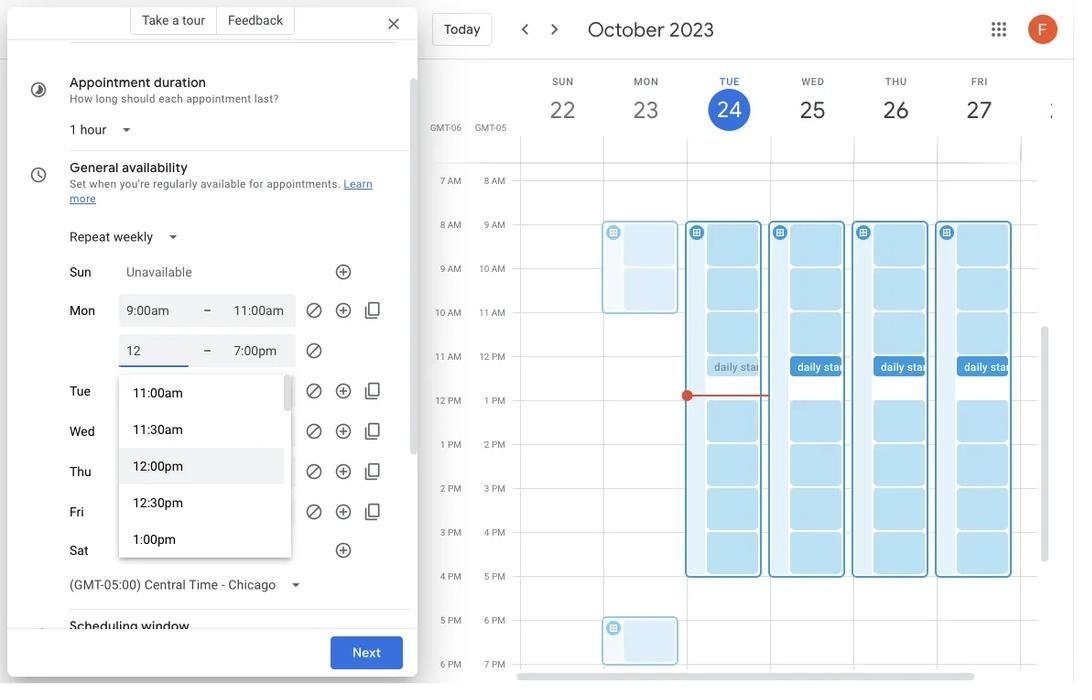 Task type: locate. For each thing, give the bounding box(es) containing it.
0 vertical spatial sat
[[1054, 76, 1074, 87]]

fri left the 12:30pm
[[70, 505, 84, 520]]

0 vertical spatial thu
[[886, 76, 908, 87]]

wed 25
[[799, 76, 825, 125]]

0 horizontal spatial 8
[[440, 219, 446, 230]]

– for end time on mondays text box
[[203, 303, 212, 318]]

1 horizontal spatial 10 am
[[479, 263, 506, 274]]

11:30am option
[[119, 411, 284, 448]]

scheduling
[[70, 619, 138, 635]]

1 daily stand-up button from the left
[[707, 357, 819, 377]]

0 horizontal spatial 11 am
[[435, 351, 462, 362]]

0 vertical spatial 4 pm
[[485, 527, 506, 538]]

gmt-06
[[431, 122, 462, 133]]

2 daily stand-up from the left
[[798, 361, 869, 374]]

9 am
[[484, 219, 506, 230], [440, 263, 462, 274]]

1 horizontal spatial 11 am
[[479, 307, 506, 318]]

0 vertical spatial 1
[[485, 395, 490, 406]]

gmt-05
[[475, 122, 507, 133]]

1 unavailable from the top
[[126, 265, 192, 280]]

wed for wed
[[70, 424, 95, 439]]

appointment
[[186, 93, 251, 105]]

am
[[448, 175, 462, 186], [492, 175, 506, 186], [448, 219, 462, 230], [492, 219, 506, 230], [448, 263, 462, 274], [492, 263, 506, 274], [448, 307, 462, 318], [492, 307, 506, 318], [448, 351, 462, 362]]

0 horizontal spatial 1
[[441, 439, 446, 450]]

up
[[773, 361, 785, 374], [856, 361, 869, 374], [940, 361, 952, 374], [1023, 361, 1036, 374]]

0 vertical spatial 11 am
[[479, 307, 506, 318]]

fri inside fri 27
[[972, 76, 989, 87]]

stand-
[[741, 361, 773, 374], [825, 361, 856, 374], [908, 361, 940, 374], [991, 361, 1023, 374]]

12
[[480, 351, 490, 362], [436, 395, 446, 406]]

mon inside mon 23
[[634, 76, 659, 87]]

1 vertical spatial 4
[[441, 571, 446, 582]]

gmt-
[[431, 122, 452, 133], [475, 122, 496, 133]]

6 pm
[[485, 615, 506, 626], [441, 659, 462, 670]]

0 horizontal spatial sat
[[70, 543, 88, 558]]

daily stand-up button
[[707, 357, 819, 377], [791, 357, 903, 377], [874, 357, 986, 377], [958, 357, 1070, 377]]

12:30pm
[[133, 495, 183, 510]]

1 horizontal spatial sat
[[1054, 76, 1074, 87]]

take
[[142, 12, 169, 27]]

2 stand- from the left
[[825, 361, 856, 374]]

gmt- left gmt-05
[[431, 122, 452, 133]]

1 horizontal spatial 2
[[485, 439, 490, 450]]

0 horizontal spatial 3 pm
[[441, 527, 462, 538]]

sun for sun 22
[[552, 76, 575, 87]]

27
[[966, 95, 992, 125]]

End time on Mondays text field
[[234, 340, 289, 362]]

– left end time on mondays text box
[[203, 303, 212, 318]]

1 horizontal spatial 4
[[485, 527, 490, 538]]

1 horizontal spatial sun
[[552, 76, 575, 87]]

0 horizontal spatial 12 pm
[[436, 395, 462, 406]]

7
[[440, 175, 446, 186], [485, 659, 490, 670]]

grid containing 22
[[425, 60, 1075, 685]]

26 column header
[[854, 60, 938, 163]]

1 horizontal spatial 8
[[484, 175, 490, 186]]

daily stand-up for first daily stand-up button
[[715, 361, 785, 374]]

0 vertical spatial wed
[[802, 76, 825, 87]]

unavailable for sat
[[126, 543, 192, 558]]

daily stand-up
[[715, 361, 785, 374], [798, 361, 869, 374], [882, 361, 952, 374], [965, 361, 1036, 374]]

4
[[485, 527, 490, 538], [441, 571, 446, 582]]

appointment
[[70, 74, 151, 91]]

23
[[632, 95, 658, 125]]

1:00pm
[[133, 532, 176, 547]]

thu left 12:00pm
[[70, 464, 91, 480]]

3 daily stand-up from the left
[[882, 361, 952, 374]]

fri
[[972, 76, 989, 87], [70, 505, 84, 520]]

Add title text field
[[70, 14, 396, 41]]

6 left 7 pm
[[441, 659, 446, 670]]

available
[[201, 178, 246, 191]]

0 vertical spatial –
[[203, 303, 212, 318]]

2 unavailable from the top
[[126, 543, 192, 558]]

8 am down 7 am
[[440, 219, 462, 230]]

8 am
[[484, 175, 506, 186], [440, 219, 462, 230]]

1 vertical spatial unavailable
[[126, 543, 192, 558]]

22 column header
[[521, 60, 605, 163]]

0 horizontal spatial 10 am
[[435, 307, 462, 318]]

1 horizontal spatial 11
[[479, 307, 490, 318]]

unavailable
[[126, 265, 192, 280], [126, 543, 192, 558]]

0 vertical spatial 12 pm
[[480, 351, 506, 362]]

sat
[[1054, 76, 1074, 87], [70, 543, 88, 558]]

8 right 7 am
[[484, 175, 490, 186]]

1
[[485, 395, 490, 406], [441, 439, 446, 450]]

1 horizontal spatial mon
[[634, 76, 659, 87]]

6 pm up 7 pm
[[485, 615, 506, 626]]

05
[[496, 122, 507, 133]]

fri 27
[[966, 76, 992, 125]]

5 pm
[[485, 571, 506, 582], [441, 615, 462, 626]]

thu up 'thursday, october 26' element
[[886, 76, 908, 87]]

1 horizontal spatial 9 am
[[484, 219, 506, 230]]

11
[[479, 307, 490, 318], [435, 351, 446, 362]]

11:00am option
[[119, 375, 284, 411]]

0 vertical spatial 1 pm
[[485, 395, 506, 406]]

4 up from the left
[[1023, 361, 1036, 374]]

1 start time on mondays text field from the top
[[126, 300, 181, 322]]

availability
[[122, 159, 188, 176]]

0 vertical spatial 4
[[485, 527, 490, 538]]

0 horizontal spatial wed
[[70, 424, 95, 439]]

0 vertical spatial mon
[[634, 76, 659, 87]]

gmt- right 06
[[475, 122, 496, 133]]

1 horizontal spatial wed
[[802, 76, 825, 87]]

3
[[485, 483, 490, 494], [441, 527, 446, 538]]

scheduling window
[[70, 619, 190, 635]]

7 am
[[440, 175, 462, 186]]

wed left 11:30am
[[70, 424, 95, 439]]

wed for wed 25
[[802, 76, 825, 87]]

window
[[141, 619, 190, 635]]

up for 4th daily stand-up button from the left
[[1023, 361, 1036, 374]]

1 horizontal spatial 1
[[485, 395, 490, 406]]

0 vertical spatial 9
[[484, 219, 490, 230]]

a
[[172, 12, 179, 27]]

1 vertical spatial wed
[[70, 424, 95, 439]]

–
[[203, 303, 212, 318], [203, 343, 212, 358]]

1 vertical spatial 5
[[441, 615, 446, 626]]

25 column header
[[771, 60, 855, 163]]

5
[[485, 571, 490, 582], [441, 615, 446, 626]]

1 vertical spatial 12 pm
[[436, 395, 462, 406]]

sat left 1:00pm
[[70, 543, 88, 558]]

4 pm
[[485, 527, 506, 538], [441, 571, 462, 582]]

sun
[[552, 76, 575, 87], [70, 265, 91, 280]]

12:00pm
[[133, 459, 183, 474]]

unavailable down regularly
[[126, 265, 192, 280]]

1 vertical spatial 1
[[441, 439, 446, 450]]

1 vertical spatial 3 pm
[[441, 527, 462, 538]]

1 vertical spatial –
[[203, 343, 212, 358]]

1 vertical spatial thu
[[70, 464, 91, 480]]

8 down 7 am
[[440, 219, 446, 230]]

– for end time on mondays text field
[[203, 343, 212, 358]]

2 – from the top
[[203, 343, 212, 358]]

0 vertical spatial fri
[[972, 76, 989, 87]]

up for second daily stand-up button from right
[[940, 361, 952, 374]]

wednesday, october 25 element
[[792, 89, 834, 131]]

11 am
[[479, 307, 506, 318], [435, 351, 462, 362]]

1 vertical spatial 6 pm
[[441, 659, 462, 670]]

06
[[452, 122, 462, 133]]

tue
[[720, 76, 741, 87], [70, 384, 91, 399]]

0 horizontal spatial 1 pm
[[441, 439, 462, 450]]

tuesday, october 24, today element
[[709, 89, 751, 131]]

1 daily stand-up from the left
[[715, 361, 785, 374]]

0 horizontal spatial 2 pm
[[441, 483, 462, 494]]

1 up from the left
[[773, 361, 785, 374]]

tue up 24
[[720, 76, 741, 87]]

1 horizontal spatial thu
[[886, 76, 908, 87]]

10
[[479, 263, 490, 274], [435, 307, 446, 318]]

0 horizontal spatial 8 am
[[440, 219, 462, 230]]

general
[[70, 159, 119, 176]]

grid
[[425, 60, 1075, 685]]

0 vertical spatial sun
[[552, 76, 575, 87]]

sat right fri 27
[[1054, 76, 1074, 87]]

0 vertical spatial 11
[[479, 307, 490, 318]]

None field
[[62, 114, 147, 147], [62, 221, 194, 254], [62, 569, 316, 602], [62, 114, 147, 147], [62, 221, 194, 254], [62, 569, 316, 602]]

1 gmt- from the left
[[431, 122, 452, 133]]

0 vertical spatial 10 am
[[479, 263, 506, 274]]

0 vertical spatial 8 am
[[484, 175, 506, 186]]

0 horizontal spatial 6 pm
[[441, 659, 462, 670]]

fri for fri 27
[[972, 76, 989, 87]]

1 vertical spatial 10 am
[[435, 307, 462, 318]]

0 vertical spatial start time on mondays text field
[[126, 300, 181, 322]]

Start time on Mondays text field
[[126, 300, 181, 322], [126, 340, 181, 362]]

7 pm
[[485, 659, 506, 670]]

sun down more
[[70, 265, 91, 280]]

unavailable down the 12:30pm
[[126, 543, 192, 558]]

sun inside the sun 22
[[552, 76, 575, 87]]

27 column header
[[938, 60, 1022, 163]]

1 horizontal spatial 10
[[479, 263, 490, 274]]

when
[[89, 178, 117, 191]]

4 stand- from the left
[[991, 361, 1023, 374]]

– up 11:00am option
[[203, 343, 212, 358]]

daily
[[715, 361, 738, 374], [798, 361, 822, 374], [882, 361, 905, 374], [965, 361, 989, 374]]

0 horizontal spatial 3
[[441, 527, 446, 538]]

10 am
[[479, 263, 506, 274], [435, 307, 462, 318]]

8 am right 7 am
[[484, 175, 506, 186]]

2
[[485, 439, 490, 450], [441, 483, 446, 494]]

2023
[[670, 16, 715, 42]]

12 pm
[[480, 351, 506, 362], [436, 395, 462, 406]]

sunday, october 22 element
[[542, 89, 584, 131]]

learn more
[[70, 178, 373, 205]]

0 horizontal spatial 6
[[441, 659, 446, 670]]

22
[[549, 95, 575, 125]]

1 horizontal spatial 8 am
[[484, 175, 506, 186]]

0 horizontal spatial fri
[[70, 505, 84, 520]]

take a tour
[[142, 12, 205, 27]]

tue left 11:00am
[[70, 384, 91, 399]]

8
[[484, 175, 490, 186], [440, 219, 446, 230]]

0 vertical spatial 7
[[440, 175, 446, 186]]

sun up sunday, october 22 element in the right of the page
[[552, 76, 575, 87]]

1 vertical spatial 5 pm
[[441, 615, 462, 626]]

1 vertical spatial 8 am
[[440, 219, 462, 230]]

tue 24
[[716, 76, 741, 124]]

thu
[[886, 76, 908, 87], [70, 464, 91, 480]]

1 horizontal spatial tue
[[720, 76, 741, 87]]

0 horizontal spatial 2
[[441, 483, 446, 494]]

End time on Mondays text field
[[234, 300, 289, 322]]

2 up from the left
[[856, 361, 869, 374]]

thu inside thu 26
[[886, 76, 908, 87]]

appointment duration how long should each appointment last?
[[70, 74, 279, 105]]

0 horizontal spatial 7
[[440, 175, 446, 186]]

3 up from the left
[[940, 361, 952, 374]]

fri up friday, october 27 element
[[972, 76, 989, 87]]

pm
[[492, 351, 506, 362], [448, 395, 462, 406], [492, 395, 506, 406], [448, 439, 462, 450], [492, 439, 506, 450], [448, 483, 462, 494], [492, 483, 506, 494], [448, 527, 462, 538], [492, 527, 506, 538], [448, 571, 462, 582], [492, 571, 506, 582], [448, 615, 462, 626], [492, 615, 506, 626], [448, 659, 462, 670], [492, 659, 506, 670]]

3 pm
[[485, 483, 506, 494], [441, 527, 462, 538]]

how
[[70, 93, 93, 105]]

1 horizontal spatial 5 pm
[[485, 571, 506, 582]]

2 gmt- from the left
[[475, 122, 496, 133]]

0 horizontal spatial 11
[[435, 351, 446, 362]]

0 horizontal spatial 5
[[441, 615, 446, 626]]

1 vertical spatial 7
[[485, 659, 490, 670]]

0 vertical spatial 12
[[480, 351, 490, 362]]

thu for thu 26
[[886, 76, 908, 87]]

1 horizontal spatial 2 pm
[[485, 439, 506, 450]]

3 daily stand-up button from the left
[[874, 357, 986, 377]]

1 vertical spatial 1 pm
[[441, 439, 462, 450]]

tue inside the tue 24
[[720, 76, 741, 87]]

2 daily stand-up button from the left
[[791, 357, 903, 377]]

0 vertical spatial unavailable
[[126, 265, 192, 280]]

0 vertical spatial 3 pm
[[485, 483, 506, 494]]

1 vertical spatial mon
[[70, 303, 95, 318]]

learn
[[344, 178, 373, 191]]

0 horizontal spatial sun
[[70, 265, 91, 280]]

take a tour button
[[130, 5, 217, 35]]

1 vertical spatial 10
[[435, 307, 446, 318]]

1 pm
[[485, 395, 506, 406], [441, 439, 462, 450]]

6 up 7 pm
[[485, 615, 490, 626]]

1 horizontal spatial 5
[[485, 571, 490, 582]]

1 – from the top
[[203, 303, 212, 318]]

mon for mon
[[70, 303, 95, 318]]

0 vertical spatial 8
[[484, 175, 490, 186]]

duration
[[154, 74, 206, 91]]

0 vertical spatial 2
[[485, 439, 490, 450]]

1 vertical spatial fri
[[70, 505, 84, 520]]

0 horizontal spatial 10
[[435, 307, 446, 318]]

0 horizontal spatial mon
[[70, 303, 95, 318]]

0 vertical spatial tue
[[720, 76, 741, 87]]

mon
[[634, 76, 659, 87], [70, 303, 95, 318]]

wed up wednesday, october 25 element on the right
[[802, 76, 825, 87]]

wed
[[802, 76, 825, 87], [70, 424, 95, 439]]

learn more link
[[70, 178, 373, 205]]

9
[[484, 219, 490, 230], [440, 263, 446, 274]]

11:30am
[[133, 422, 183, 437]]

fri for fri
[[70, 505, 84, 520]]

1 vertical spatial 9
[[440, 263, 446, 274]]

6 pm left 7 pm
[[441, 659, 462, 670]]

wed inside wed 25
[[802, 76, 825, 87]]

1 horizontal spatial 7
[[485, 659, 490, 670]]

sat column header
[[1021, 60, 1075, 163]]

4 daily stand-up from the left
[[965, 361, 1036, 374]]

next
[[353, 645, 381, 662]]



Task type: vqa. For each thing, say whether or not it's contained in the screenshot.


Task type: describe. For each thing, give the bounding box(es) containing it.
you're
[[120, 178, 150, 191]]

october 2023
[[588, 16, 715, 42]]

12:30pm option
[[119, 485, 284, 521]]

0 vertical spatial 5
[[485, 571, 490, 582]]

feedback button
[[217, 5, 295, 35]]

0 vertical spatial 5 pm
[[485, 571, 506, 582]]

start time on mondays list box
[[119, 375, 291, 558]]

daily stand-up for 3rd daily stand-up button from right
[[798, 361, 869, 374]]

2 daily from the left
[[798, 361, 822, 374]]

0 vertical spatial 6 pm
[[485, 615, 506, 626]]

11:00am
[[133, 385, 183, 400]]

24
[[716, 95, 741, 124]]

sat inside sat column header
[[1054, 76, 1074, 87]]

monday, october 23 element
[[625, 89, 668, 131]]

0 horizontal spatial 9 am
[[440, 263, 462, 274]]

tour
[[182, 12, 205, 27]]

scheduling window button
[[62, 614, 407, 654]]

daily stand-up for second daily stand-up button from right
[[882, 361, 952, 374]]

1:00pm option
[[119, 521, 284, 558]]

more
[[70, 192, 96, 205]]

feedback
[[228, 12, 283, 27]]

1 vertical spatial 11
[[435, 351, 446, 362]]

1 stand- from the left
[[741, 361, 773, 374]]

daily stand-up for 4th daily stand-up button from the left
[[965, 361, 1036, 374]]

regularly
[[153, 178, 198, 191]]

1 horizontal spatial 6
[[485, 615, 490, 626]]

4 daily from the left
[[965, 361, 989, 374]]

23 column header
[[604, 60, 688, 163]]

7 for 7 pm
[[485, 659, 490, 670]]

set
[[70, 178, 86, 191]]

appointments.
[[267, 178, 341, 191]]

thu for thu
[[70, 464, 91, 480]]

1 vertical spatial 12
[[436, 395, 446, 406]]

0 horizontal spatial 5 pm
[[441, 615, 462, 626]]

sun 22
[[549, 76, 575, 125]]

0 horizontal spatial 9
[[440, 263, 446, 274]]

0 vertical spatial 2 pm
[[485, 439, 506, 450]]

next button
[[331, 631, 403, 675]]

mon for mon 23
[[634, 76, 659, 87]]

1 vertical spatial 2
[[441, 483, 446, 494]]

1 vertical spatial 3
[[441, 527, 446, 538]]

long
[[96, 93, 118, 105]]

last?
[[254, 93, 279, 105]]

october
[[588, 16, 665, 42]]

12:00pm option
[[119, 448, 284, 485]]

1 horizontal spatial 12
[[480, 351, 490, 362]]

tue for tue
[[70, 384, 91, 399]]

gmt- for 05
[[475, 122, 496, 133]]

1 horizontal spatial 12 pm
[[480, 351, 506, 362]]

26
[[882, 95, 909, 125]]

1 vertical spatial 8
[[440, 219, 446, 230]]

25
[[799, 95, 825, 125]]

should
[[121, 93, 156, 105]]

3 stand- from the left
[[908, 361, 940, 374]]

1 horizontal spatial 3 pm
[[485, 483, 506, 494]]

for
[[249, 178, 264, 191]]

unavailable for sun
[[126, 265, 192, 280]]

0 horizontal spatial 4
[[441, 571, 446, 582]]

3 daily from the left
[[882, 361, 905, 374]]

today button
[[433, 7, 493, 51]]

today
[[444, 21, 481, 38]]

1 daily from the left
[[715, 361, 738, 374]]

thursday, october 26 element
[[876, 89, 918, 131]]

mon 23
[[632, 76, 659, 125]]

24 column header
[[687, 60, 772, 163]]

0 vertical spatial 9 am
[[484, 219, 506, 230]]

set when you're regularly available for appointments.
[[70, 178, 341, 191]]

up for 3rd daily stand-up button from right
[[856, 361, 869, 374]]

1 vertical spatial 2 pm
[[441, 483, 462, 494]]

thu 26
[[882, 76, 909, 125]]

friday, october 27 element
[[959, 89, 1001, 131]]

1 vertical spatial sat
[[70, 543, 88, 558]]

4 daily stand-up button from the left
[[958, 357, 1070, 377]]

7 for 7 am
[[440, 175, 446, 186]]

each
[[159, 93, 183, 105]]

0 vertical spatial 3
[[485, 483, 490, 494]]

general availability
[[70, 159, 188, 176]]

1 horizontal spatial 9
[[484, 219, 490, 230]]

1 vertical spatial 6
[[441, 659, 446, 670]]

0 horizontal spatial 4 pm
[[441, 571, 462, 582]]

gmt- for 06
[[431, 122, 452, 133]]

2 start time on mondays text field from the top
[[126, 340, 181, 362]]

sun for sun
[[70, 265, 91, 280]]

up for first daily stand-up button
[[773, 361, 785, 374]]

tue for tue 24
[[720, 76, 741, 87]]



